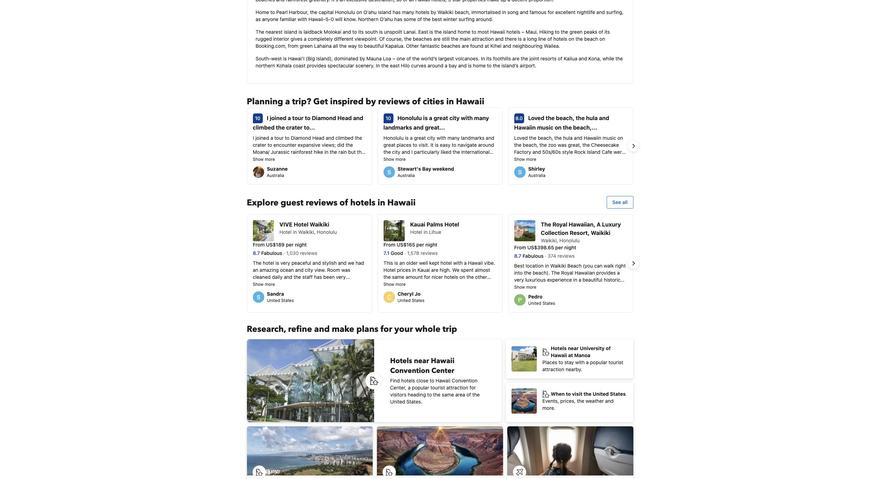 Task type: locate. For each thing, give the bounding box(es) containing it.
0 horizontal spatial for
[[381, 324, 392, 335]]

rated fabulous element down us$398.65
[[523, 253, 545, 259]]

0 horizontal spatial in
[[376, 63, 380, 68]]

for inside hotels near hawaii convention center find hotels close to hawaii convention center, a popular tourist attraction for visitors heading to the same area of the united states.
[[470, 385, 476, 391]]

0 vertical spatial are
[[433, 36, 441, 42]]

unspoilt
[[384, 29, 402, 35]]

vive
[[280, 221, 292, 228]]

australia for loved the beach, the hula and hawaiin music on the beach,...
[[528, 173, 546, 178]]

o'ahu up unspoilt
[[380, 16, 393, 22]]

inspired
[[330, 96, 364, 107]]

in right cities
[[446, 96, 454, 107]]

tour down rock
[[574, 156, 583, 162]]

and right song
[[520, 9, 528, 15]]

cheryl jo united states
[[398, 291, 425, 303]]

attraction up area
[[446, 385, 468, 391]]

trip?
[[292, 96, 311, 107]]

the inside the royal hawaiian, a luxury collection resort, waikiki waikiki, honolulu
[[541, 221, 551, 228]]

has left "some"
[[394, 16, 402, 22]]

2 10 from the left
[[386, 115, 391, 121]]

from for vive hotel waikiki
[[253, 242, 265, 248]]

1 australia from the left
[[267, 173, 284, 178]]

when
[[551, 391, 565, 397]]

all down the different
[[333, 43, 338, 49]]

1 vertical spatial in
[[376, 63, 380, 68]]

from us$165 per night 7.1 good 1,578 reviews
[[384, 242, 439, 256]]

0 vertical spatial for
[[548, 9, 554, 15]]

0 horizontal spatial with
[[298, 16, 307, 22]]

scored 7.1 element
[[384, 250, 391, 256]]

from inside from us$165 per night 7.1 good 1,578 reviews
[[384, 242, 395, 248]]

1 vertical spatial by
[[360, 55, 365, 61]]

2 vertical spatial waikiki
[[591, 230, 611, 236]]

1 horizontal spatial are
[[462, 43, 469, 49]]

1 vertical spatial many
[[474, 115, 489, 121]]

other
[[406, 43, 419, 49]]

per
[[286, 242, 294, 248], [416, 242, 424, 248], [555, 245, 563, 250]]

flights from london to honolulu image
[[507, 427, 633, 476]]

hawaiin inside loved the beach, the hula and hawaiin music on the beach,...
[[514, 124, 536, 131]]

1 horizontal spatial northern
[[544, 163, 565, 169]]

northern up south
[[358, 16, 379, 22]]

from us$189 per night 8.7 fabulous 1,030 reviews
[[253, 242, 319, 256]]

–
[[522, 29, 524, 35], [393, 55, 395, 61]]

0 horizontal spatial green
[[300, 43, 313, 49]]

hawaii inside 'hotels near university of hawaii at manoa'
[[551, 352, 567, 358]]

nearby.
[[566, 366, 582, 372]]

attraction inside hotels near hawaii convention center find hotels close to hawaii convention center, a popular tourist attraction for visitors heading to the same area of the united states.
[[446, 385, 468, 391]]

peaks
[[584, 29, 597, 35]]

waikiki, down collection
[[541, 237, 558, 243]]

0 vertical spatial waikiki,
[[298, 229, 316, 235]]

1 vertical spatial hula
[[563, 135, 573, 141]]

0 vertical spatial –
[[522, 29, 524, 35]]

waikiki inside 'vive hotel waikiki hotel in waikiki, honolulu'
[[310, 221, 329, 228]]

hotels near hawaii convention center image
[[247, 339, 374, 422]]

hotels inside 'hotels near university of hawaii at manoa'
[[551, 345, 567, 351]]

0 horizontal spatial scored 8.7 element
[[253, 250, 261, 256]]

tourist
[[609, 359, 623, 365], [431, 385, 445, 391]]

island up still
[[443, 29, 456, 35]]

night inside the from us$189 per night 8.7 fabulous 1,030 reviews
[[295, 242, 307, 248]]

from up "scored 7.1" element
[[384, 242, 395, 248]]

1 horizontal spatial 10
[[386, 115, 391, 121]]

united down visitors
[[390, 399, 405, 405]]

mauna
[[367, 55, 382, 61]]

the up "rugged"
[[256, 29, 264, 35]]

hawaiin inside loved the beach, the hula and hawaiin music on the beach, the zoo was great, the cheesecake factory and 50s/60s style rock island cafe were fabulous. enjoyed our bus tour of valley of the temples and northern beaches and also the pearl harbour tour.
[[584, 135, 601, 141]]

hawaiian,
[[569, 221, 595, 228]]

honolulu down explore guest reviews of hotels in hawaii at the top of page
[[317, 229, 337, 235]]

on right beach
[[600, 36, 605, 42]]

waikiki,
[[298, 229, 316, 235], [541, 237, 558, 243]]

0 vertical spatial attraction
[[472, 36, 494, 42]]

– left maui.
[[522, 29, 524, 35]]

1 horizontal spatial from
[[384, 242, 395, 248]]

2 vertical spatial by
[[366, 96, 376, 107]]

loved for loved the beach, the hula and hawaiin music on the beach, the zoo was great, the cheesecake factory and 50s/60s style rock island cafe were fabulous. enjoyed our bus tour of valley of the temples and northern beaches and also the pearl harbour tour.
[[514, 135, 528, 141]]

2 vertical spatial for
[[470, 385, 476, 391]]

1 scored 10 element from the left
[[253, 113, 263, 123]]

head
[[338, 115, 352, 121]]

reviews up 'vive hotel waikiki hotel in waikiki, honolulu'
[[306, 197, 338, 209]]

0 vertical spatial convention
[[390, 366, 430, 376]]

1 vertical spatial hotels
[[390, 356, 412, 366]]

rated fabulous element for us$189
[[261, 250, 284, 256]]

hawaii up kauai
[[387, 197, 416, 209]]

australia down shirley
[[528, 173, 546, 178]]

planning a trip? get inspired by reviews of cities in hawaii
[[247, 96, 484, 107]]

by up best
[[431, 9, 436, 15]]

1 vertical spatial music
[[603, 135, 616, 141]]

hotels inside hotels near hawaii convention center find hotels close to hawaii convention center, a popular tourist attraction for visitors heading to the same area of the united states.
[[401, 378, 415, 384]]

0 horizontal spatial hotels
[[390, 356, 412, 366]]

2 horizontal spatial australia
[[528, 173, 546, 178]]

hawaii up center
[[431, 356, 455, 366]]

australia
[[267, 173, 284, 178], [398, 173, 415, 178], [528, 173, 546, 178]]

1 vertical spatial attraction
[[542, 366, 564, 372]]

hawaii up places at the right of the page
[[551, 352, 567, 358]]

hotels for center
[[390, 356, 412, 366]]

music up zoo
[[537, 124, 554, 131]]

of inside 'hotels near university of hawaii at manoa'
[[606, 345, 611, 351]]

from down the royal hawaiian, a luxury collection resort, waikiki image
[[514, 245, 526, 250]]

music inside loved the beach, the hula and hawaiin music on the beach,...
[[537, 124, 554, 131]]

beaches down east
[[413, 36, 432, 42]]

0 horizontal spatial –
[[393, 55, 395, 61]]

1 horizontal spatial scored 8.7 element
[[514, 253, 523, 259]]

many up "some"
[[402, 9, 414, 15]]

jo
[[415, 291, 421, 297]]

1 vertical spatial tour
[[574, 156, 583, 162]]

music up cheesecake
[[603, 135, 616, 141]]

on up were
[[618, 135, 623, 141]]

the nearest island is laidback molokai and to its south is unspoilt lanai. east is the island home to most hawaii hotels – maui. hiking to the green peaks of its rugged interior gives a completely different viewpoint. of course, the beaches are still the main attraction and there is a long line of hotels on the beach on booking.com, from green lahaina all the way to beautiful kapalua. other fantastic beaches are found at kihei and neighbouring wailea.
[[256, 29, 610, 49]]

are inside south-west is hawai'i (big island), dominated by mauna loa – one of the world's largest volcanoes. in its foothills are the joint resorts of kailua and kona, while the northern kohala coast provides spectacular scenery. in the east hilo curves around a bay and is home to the island's airport.
[[512, 55, 520, 61]]

many inside honolulu is a great city with many landmarks and great...
[[474, 115, 489, 121]]

on up was
[[555, 124, 562, 131]]

immortalised
[[472, 9, 501, 15]]

hawaiin down scored 8.0 element
[[514, 124, 536, 131]]

home inside the nearest island is laidback molokai and to its south is unspoilt lanai. east is the island home to most hawaii hotels – maui. hiking to the green peaks of its rugged interior gives a completely different viewpoint. of course, the beaches are still the main attraction and there is a long line of hotels on the beach on booking.com, from green lahaina all the way to beautiful kapalua. other fantastic beaches are found at kihei and neighbouring wailea.
[[458, 29, 470, 35]]

a inside i joined a tour to diamond head and climbed the crater to...
[[288, 115, 291, 121]]

0 horizontal spatial at
[[485, 43, 489, 49]]

1 horizontal spatial popular
[[590, 359, 607, 365]]

per up from 374 reviews element
[[555, 245, 563, 250]]

0 horizontal spatial australia
[[267, 173, 284, 178]]

near inside 'hotels near university of hawaii at manoa'
[[568, 345, 579, 351]]

from inside from us$398.65 per night 8.7 fabulous 374 reviews
[[514, 245, 526, 250]]

rated fabulous element
[[261, 250, 284, 256], [523, 253, 545, 259]]

0 vertical spatial hawaiin
[[514, 124, 536, 131]]

the
[[256, 29, 264, 35], [541, 221, 551, 228]]

1 horizontal spatial many
[[474, 115, 489, 121]]

tour inside loved the beach, the hula and hawaiin music on the beach, the zoo was great, the cheesecake factory and 50s/60s style rock island cafe were fabulous. enjoyed our bus tour of valley of the temples and northern beaches and also the pearl harbour tour.
[[574, 156, 583, 162]]

northern
[[358, 16, 379, 22], [544, 163, 565, 169]]

1 horizontal spatial rated fabulous element
[[523, 253, 545, 259]]

fabulous
[[261, 250, 282, 256], [523, 253, 544, 259]]

all right see at the right top
[[622, 199, 628, 205]]

excellent
[[555, 9, 576, 15]]

its up viewpoint.
[[358, 29, 364, 35]]

is
[[299, 29, 302, 35], [379, 29, 383, 35], [429, 29, 433, 35], [518, 36, 522, 42], [283, 55, 287, 61], [468, 63, 472, 68], [423, 115, 428, 121]]

1 horizontal spatial its
[[486, 55, 492, 61]]

bay
[[449, 63, 457, 68]]

home inside south-west is hawai'i (big island), dominated by mauna loa – one of the world's largest volcanoes. in its foothills are the joint resorts of kailua and kona, while the northern kohala coast provides spectacular scenery. in the east hilo curves around a bay and is home to the island's airport.
[[473, 63, 486, 68]]

3 australia from the left
[[528, 173, 546, 178]]

1 vertical spatial at
[[568, 352, 573, 358]]

1 horizontal spatial tour
[[574, 156, 583, 162]]

australia down suzanne
[[267, 173, 284, 178]]

hula for beach,
[[563, 135, 573, 141]]

0 horizontal spatial fabulous
[[261, 250, 282, 256]]

hula inside loved the beach, the hula and hawaiin music on the beach,...
[[586, 115, 598, 121]]

united down the cheryl
[[398, 298, 411, 303]]

rated fabulous element down us$189
[[261, 250, 284, 256]]

night for palms
[[425, 242, 437, 248]]

night up from 374 reviews element
[[564, 245, 576, 250]]

in
[[481, 55, 485, 61], [376, 63, 380, 68]]

great
[[434, 115, 448, 121]]

to inside places to stay with a popular tourist attraction nearby.
[[559, 359, 563, 365]]

still
[[442, 36, 450, 42]]

attraction down places at the right of the page
[[542, 366, 564, 372]]

planning
[[247, 96, 283, 107]]

united inside sandra united states
[[267, 298, 280, 303]]

0 horizontal spatial by
[[360, 55, 365, 61]]

o'ahu up south
[[364, 9, 377, 15]]

a up heading
[[408, 385, 411, 391]]

fabulous down us$189
[[261, 250, 282, 256]]

0 horizontal spatial are
[[433, 36, 441, 42]]

home up main
[[458, 29, 470, 35]]

2 horizontal spatial are
[[512, 55, 520, 61]]

scored 10 element
[[253, 113, 263, 123], [384, 113, 393, 123]]

i
[[267, 115, 268, 121]]

reviews inside from us$398.65 per night 8.7 fabulous 374 reviews
[[558, 253, 575, 259]]

and inside the events, prices, the weather and more.
[[605, 398, 614, 404]]

and right weather
[[605, 398, 614, 404]]

factory
[[514, 149, 531, 155]]

reviews inside from us$165 per night 7.1 good 1,578 reviews
[[421, 250, 438, 256]]

in inside home to pearl harbour, the capital honolulu on o'ahu island has many hotels by waikiki beach, immortalised in song and famous for excellent nightlife and surfing, as anyone familiar with hawaii-5-0 will know. northern o'ahu has some of the best winter surfing around.
[[502, 9, 506, 15]]

honolulu up landmarks
[[398, 115, 422, 121]]

show for show more button above 'temples'
[[514, 157, 525, 162]]

many right city
[[474, 115, 489, 121]]

per for vive
[[286, 242, 294, 248]]

10
[[255, 115, 260, 121], [386, 115, 391, 121]]

hotels near university of hawaii at manoa image
[[512, 346, 537, 372]]

attraction inside places to stay with a popular tourist attraction nearby.
[[542, 366, 564, 372]]

pedro
[[528, 294, 543, 300]]

1 horizontal spatial near
[[568, 345, 579, 351]]

at inside the nearest island is laidback molokai and to its south is unspoilt lanai. east is the island home to most hawaii hotels – maui. hiking to the green peaks of its rugged interior gives a completely different viewpoint. of course, the beaches are still the main attraction and there is a long line of hotels on the beach on booking.com, from green lahaina all the way to beautiful kapalua. other fantastic beaches are found at kihei and neighbouring wailea.
[[485, 43, 489, 49]]

0 horizontal spatial from
[[253, 242, 265, 248]]

fabulous for us$398.65
[[523, 253, 544, 259]]

on
[[357, 9, 362, 15], [569, 36, 574, 42], [600, 36, 605, 42], [555, 124, 562, 131], [618, 135, 623, 141]]

plans
[[356, 324, 378, 335]]

tour up crater
[[292, 115, 304, 121]]

1 horizontal spatial in
[[481, 55, 485, 61]]

australia inside stewart's bay weekend australia
[[398, 173, 415, 178]]

next image
[[629, 142, 638, 150]]

0 horizontal spatial rated fabulous element
[[261, 250, 284, 256]]

to
[[270, 9, 275, 15], [352, 29, 357, 35], [472, 29, 476, 35], [555, 29, 560, 35], [358, 43, 363, 49], [487, 63, 492, 68], [305, 115, 311, 121], [559, 359, 563, 365], [430, 378, 434, 384], [566, 391, 571, 397], [427, 392, 432, 398]]

8.7 for from us$398.65 per night 8.7 fabulous 374 reviews
[[514, 253, 521, 259]]

in left song
[[502, 9, 506, 15]]

at inside 'hotels near university of hawaii at manoa'
[[568, 352, 573, 358]]

south-west is hawai'i (big island), dominated by mauna loa – one of the world's largest volcanoes. in its foothills are the joint resorts of kailua and kona, while the northern kohala coast provides spectacular scenery. in the east hilo curves around a bay and is home to the island's airport.
[[256, 55, 623, 68]]

hilo
[[401, 63, 410, 68]]

with inside honolulu is a great city with many landmarks and great...
[[461, 115, 473, 121]]

hawaii up city
[[456, 96, 484, 107]]

when to visit the united states
[[551, 391, 626, 397]]

1 horizontal spatial night
[[425, 242, 437, 248]]

o'ahu
[[364, 9, 377, 15], [380, 16, 393, 22]]

show for show more button on top of the cheryl
[[384, 282, 394, 287]]

hotels inside hotels near hawaii convention center find hotels close to hawaii convention center, a popular tourist attraction for visitors heading to the same area of the united states.
[[390, 356, 412, 366]]

0 horizontal spatial o'ahu
[[364, 9, 377, 15]]

0 vertical spatial at
[[485, 43, 489, 49]]

2 vertical spatial are
[[512, 55, 520, 61]]

hotels up places at the right of the page
[[551, 345, 567, 351]]

near inside hotels near hawaii convention center find hotels close to hawaii convention center, a popular tourist attraction for visitors heading to the same area of the united states.
[[414, 356, 429, 366]]

beaches
[[566, 163, 585, 169]]

lihue
[[429, 229, 441, 235]]

8.7 inside the from us$189 per night 8.7 fabulous 1,030 reviews
[[253, 250, 260, 256]]

the royal hawaiian, a luxury collection resort, waikiki image
[[514, 220, 535, 241]]

more up pedro
[[526, 285, 536, 290]]

many
[[402, 9, 414, 15], [474, 115, 489, 121]]

2 australia from the left
[[398, 173, 415, 178]]

kauai palms hotel image
[[384, 220, 405, 241]]

show more up stewart's
[[384, 157, 406, 162]]

from inside the from us$189 per night 8.7 fabulous 1,030 reviews
[[253, 242, 265, 248]]

capital
[[319, 9, 334, 15]]

island inside home to pearl harbour, the capital honolulu on o'ahu island has many hotels by waikiki beach, immortalised in song and famous for excellent nightlife and surfing, as anyone familiar with hawaii-5-0 will know. northern o'ahu has some of the best winter surfing around.
[[378, 9, 391, 15]]

0 horizontal spatial scored 10 element
[[253, 113, 263, 123]]

1 horizontal spatial hawaiin
[[584, 135, 601, 141]]

0 vertical spatial near
[[568, 345, 579, 351]]

0 vertical spatial in
[[481, 55, 485, 61]]

8.7 down the royal hawaiian, a luxury collection resort, waikiki image
[[514, 253, 521, 259]]

attraction down most
[[472, 36, 494, 42]]

suzanne australia
[[267, 166, 288, 178]]

island's
[[502, 63, 519, 68]]

largest
[[438, 55, 454, 61]]

visit honolulu image
[[247, 427, 373, 476]]

0 vertical spatial hotels
[[551, 345, 567, 351]]

1 vertical spatial pearl
[[616, 163, 627, 169]]

pearl down were
[[616, 163, 627, 169]]

tour.
[[534, 170, 545, 176]]

loved inside loved the beach, the hula and hawaiin music on the beach, the zoo was great, the cheesecake factory and 50s/60s style rock island cafe were fabulous. enjoyed our bus tour of valley of the temples and northern beaches and also the pearl harbour tour.
[[514, 135, 528, 141]]

2 horizontal spatial attraction
[[542, 366, 564, 372]]

diamond
[[312, 115, 336, 121]]

to left most
[[472, 29, 476, 35]]

night inside from us$165 per night 7.1 good 1,578 reviews
[[425, 242, 437, 248]]

0 vertical spatial the
[[256, 29, 264, 35]]

waikiki down a
[[591, 230, 611, 236]]

1 horizontal spatial australia
[[398, 173, 415, 178]]

1 vertical spatial waikiki,
[[541, 237, 558, 243]]

for
[[548, 9, 554, 15], [381, 324, 392, 335], [470, 385, 476, 391]]

tour inside i joined a tour to diamond head and climbed the crater to...
[[292, 115, 304, 121]]

at left the kihei
[[485, 43, 489, 49]]

8.7 for from us$189 per night 8.7 fabulous 1,030 reviews
[[253, 250, 260, 256]]

per inside from us$165 per night 7.1 good 1,578 reviews
[[416, 242, 424, 248]]

show for show more button on top of sandra
[[253, 282, 264, 287]]

0 vertical spatial home
[[458, 29, 470, 35]]

– right loa
[[393, 55, 395, 61]]

scored 8.7 element
[[253, 250, 261, 256], [514, 253, 523, 259]]

valley
[[591, 156, 604, 162]]

research, refine and make plans for your whole trip
[[247, 324, 457, 335]]

reviews for from us$165 per night 7.1 good 1,578 reviews
[[421, 250, 438, 256]]

by right inspired
[[366, 96, 376, 107]]

0 horizontal spatial tour
[[292, 115, 304, 121]]

scored 8.7 element down the royal hawaiian, a luxury collection resort, waikiki image
[[514, 253, 523, 259]]

by up scenery.
[[360, 55, 365, 61]]

hotels in the united states image
[[377, 427, 503, 476]]

hawaiin for loved the beach, the hula and hawaiin music on the beach,...
[[514, 124, 536, 131]]

near for university
[[568, 345, 579, 351]]

australia inside suzanne australia
[[267, 173, 284, 178]]

many inside home to pearl harbour, the capital honolulu on o'ahu island has many hotels by waikiki beach, immortalised in song and famous for excellent nightlife and surfing, as anyone familiar with hawaii-5-0 will know. northern o'ahu has some of the best winter surfing around.
[[402, 9, 414, 15]]

1 horizontal spatial scored 10 element
[[384, 113, 393, 123]]

also
[[597, 163, 606, 169]]

2 scored 10 element from the left
[[384, 113, 393, 123]]

states
[[281, 298, 294, 303], [412, 298, 425, 303], [543, 301, 555, 306], [610, 391, 626, 397]]

0 vertical spatial popular
[[590, 359, 607, 365]]

1 horizontal spatial –
[[522, 29, 524, 35]]

booking.com,
[[256, 43, 287, 49]]

honolulu inside home to pearl harbour, the capital honolulu on o'ahu island has many hotels by waikiki beach, immortalised in song and famous for excellent nightlife and surfing, as anyone familiar with hawaii-5-0 will know. northern o'ahu has some of the best winter surfing around.
[[335, 9, 355, 15]]

hawaii-
[[309, 16, 326, 22]]

on inside loved the beach, the hula and hawaiin music on the beach, the zoo was great, the cheesecake factory and 50s/60s style rock island cafe were fabulous. enjoyed our bus tour of valley of the temples and northern beaches and also the pearl harbour tour.
[[618, 135, 623, 141]]

10 left i at the left of the page
[[255, 115, 260, 121]]

1 10 from the left
[[255, 115, 260, 121]]

sandra
[[267, 291, 284, 297]]

in inside 'vive hotel waikiki hotel in waikiki, honolulu'
[[293, 229, 297, 235]]

1 vertical spatial with
[[461, 115, 473, 121]]

in down found
[[481, 55, 485, 61]]

the inside the nearest island is laidback molokai and to its south is unspoilt lanai. east is the island home to most hawaii hotels – maui. hiking to the green peaks of its rugged interior gives a completely different viewpoint. of course, the beaches are still the main attraction and there is a long line of hotels on the beach on booking.com, from green lahaina all the way to beautiful kapalua. other fantastic beaches are found at kihei and neighbouring wailea.
[[256, 29, 264, 35]]

10 for i joined a tour to diamond head and climbed the crater to...
[[255, 115, 260, 121]]

hawaiin for loved the beach, the hula and hawaiin music on the beach, the zoo was great, the cheesecake factory and 50s/60s style rock island cafe were fabulous. enjoyed our bus tour of valley of the temples and northern beaches and also the pearl harbour tour.
[[584, 135, 601, 141]]

hotels up find
[[390, 356, 412, 366]]

good
[[391, 250, 403, 256]]

8.7 inside from us$398.65 per night 8.7 fabulous 374 reviews
[[514, 253, 521, 259]]

show for show more button above stewart's
[[384, 157, 394, 162]]

beach,
[[455, 9, 470, 15], [556, 115, 575, 121], [538, 135, 553, 141], [523, 142, 538, 148]]

2 horizontal spatial night
[[564, 245, 576, 250]]

0 vertical spatial waikiki
[[438, 9, 454, 15]]

and inside loved the beach, the hula and hawaiin music on the beach,...
[[599, 115, 609, 121]]

fabulous inside from us$398.65 per night 8.7 fabulous 374 reviews
[[523, 253, 544, 259]]

pearl inside home to pearl harbour, the capital honolulu on o'ahu island has many hotels by waikiki beach, immortalised in song and famous for excellent nightlife and surfing, as anyone familiar with hawaii-5-0 will know. northern o'ahu has some of the best winter surfing around.
[[276, 9, 288, 15]]

1 horizontal spatial with
[[461, 115, 473, 121]]

1 horizontal spatial hotels
[[551, 345, 567, 351]]

east
[[418, 29, 428, 35]]

reviews right 374
[[558, 253, 575, 259]]

close
[[416, 378, 428, 384]]

its inside south-west is hawai'i (big island), dominated by mauna loa – one of the world's largest volcanoes. in its foothills are the joint resorts of kailua and kona, while the northern kohala coast provides spectacular scenery. in the east hilo curves around a bay and is home to the island's airport.
[[486, 55, 492, 61]]

2 vertical spatial with
[[575, 359, 585, 365]]

style
[[562, 149, 573, 155]]

1 horizontal spatial 8.7
[[514, 253, 521, 259]]

crater
[[286, 124, 303, 131]]

know.
[[344, 16, 357, 22]]

to up the different
[[352, 29, 357, 35]]

1 horizontal spatial all
[[622, 199, 628, 205]]

is inside honolulu is a great city with many landmarks and great...
[[423, 115, 428, 121]]

its left foothills
[[486, 55, 492, 61]]

1 horizontal spatial beaches
[[441, 43, 461, 49]]

1 horizontal spatial waikiki,
[[541, 237, 558, 243]]

beach, inside loved the beach, the hula and hawaiin music on the beach,...
[[556, 115, 575, 121]]

on up kailua
[[569, 36, 574, 42]]

2 vertical spatial attraction
[[446, 385, 468, 391]]

enjoyed
[[536, 156, 554, 162]]

0 horizontal spatial all
[[333, 43, 338, 49]]

1 horizontal spatial hula
[[586, 115, 598, 121]]

0 vertical spatial tour
[[292, 115, 304, 121]]

loved the beach, the hula and hawaiin music on the beach,...
[[514, 115, 609, 131]]

popular down university
[[590, 359, 607, 365]]

from 1,578 reviews element
[[405, 250, 439, 256]]

music inside loved the beach, the hula and hawaiin music on the beach, the zoo was great, the cheesecake factory and 50s/60s style rock island cafe were fabulous. enjoyed our bus tour of valley of the temples and northern beaches and also the pearl harbour tour.
[[603, 135, 616, 141]]

to up to...
[[305, 115, 311, 121]]

states inside pedro united states
[[543, 301, 555, 306]]

loved inside loved the beach, the hula and hawaiin music on the beach,...
[[528, 115, 544, 121]]

popular down close
[[412, 385, 429, 391]]

0 horizontal spatial loved
[[514, 135, 528, 141]]

2 horizontal spatial by
[[431, 9, 436, 15]]

per for kauai
[[416, 242, 424, 248]]

rated fabulous element for us$398.65
[[523, 253, 545, 259]]

to right heading
[[427, 392, 432, 398]]

1 horizontal spatial loved
[[528, 115, 544, 121]]

0 vertical spatial green
[[570, 29, 583, 35]]

1 horizontal spatial pearl
[[616, 163, 627, 169]]

0 horizontal spatial popular
[[412, 385, 429, 391]]

0 vertical spatial pearl
[[276, 9, 288, 15]]

united down sandra
[[267, 298, 280, 303]]

honolulu
[[335, 9, 355, 15], [398, 115, 422, 121], [317, 229, 337, 235], [560, 237, 580, 243]]

2 horizontal spatial for
[[548, 9, 554, 15]]

night inside from us$398.65 per night 8.7 fabulous 374 reviews
[[564, 245, 576, 250]]

hula inside loved the beach, the hula and hawaiin music on the beach, the zoo was great, the cheesecake factory and 50s/60s style rock island cafe were fabulous. enjoyed our bus tour of valley of the temples and northern beaches and also the pearl harbour tour.
[[563, 135, 573, 141]]

tourist inside hotels near hawaii convention center find hotels close to hawaii convention center, a popular tourist attraction for visitors heading to the same area of the united states.
[[431, 385, 445, 391]]

the up collection
[[541, 221, 551, 228]]

events,
[[542, 398, 559, 404]]

1 horizontal spatial waikiki
[[438, 9, 454, 15]]

all inside the nearest island is laidback molokai and to its south is unspoilt lanai. east is the island home to most hawaii hotels – maui. hiking to the green peaks of its rugged interior gives a completely different viewpoint. of course, the beaches are still the main attraction and there is a long line of hotels on the beach on booking.com, from green lahaina all the way to beautiful kapalua. other fantastic beaches are found at kihei and neighbouring wailea.
[[333, 43, 338, 49]]

and
[[520, 9, 528, 15], [597, 9, 605, 15], [343, 29, 351, 35], [495, 36, 504, 42], [503, 43, 511, 49], [579, 55, 587, 61], [458, 63, 467, 68], [353, 115, 363, 121], [599, 115, 609, 121], [413, 124, 424, 131], [574, 135, 582, 141], [533, 149, 541, 155], [535, 163, 543, 169], [587, 163, 595, 169], [314, 324, 330, 335], [605, 398, 614, 404]]

to up anyone
[[270, 9, 275, 15]]

1 horizontal spatial fabulous
[[523, 253, 544, 259]]

will
[[335, 16, 343, 22]]

fabulous inside the from us$189 per night 8.7 fabulous 1,030 reviews
[[261, 250, 282, 256]]

when to visit the united states image
[[512, 389, 537, 414]]

0 horizontal spatial pearl
[[276, 9, 288, 15]]

a
[[304, 36, 307, 42], [523, 36, 526, 42], [445, 63, 447, 68], [285, 96, 290, 107], [288, 115, 291, 121], [429, 115, 432, 121], [586, 359, 589, 365], [408, 385, 411, 391]]

per inside the from us$189 per night 8.7 fabulous 1,030 reviews
[[286, 242, 294, 248]]

from down vive hotel waikiki image at the left of the page
[[253, 242, 265, 248]]

popular inside hotels near hawaii convention center find hotels close to hawaii convention center, a popular tourist attraction for visitors heading to the same area of the united states.
[[412, 385, 429, 391]]

reviews right 1,030
[[300, 250, 317, 256]]

0 vertical spatial by
[[431, 9, 436, 15]]

a down manoa
[[586, 359, 589, 365]]

rated good element
[[391, 250, 405, 256]]

with right city
[[461, 115, 473, 121]]

northern inside loved the beach, the hula and hawaiin music on the beach, the zoo was great, the cheesecake factory and 50s/60s style rock island cafe were fabulous. enjoyed our bus tour of valley of the temples and northern beaches and also the pearl harbour tour.
[[544, 163, 565, 169]]

from for kauai palms hotel
[[384, 242, 395, 248]]

island
[[378, 9, 391, 15], [284, 29, 297, 35], [443, 29, 456, 35]]

provides
[[307, 63, 326, 68]]

8.7 down vive hotel waikiki image at the left of the page
[[253, 250, 260, 256]]



Task type: describe. For each thing, give the bounding box(es) containing it.
hotel right "vive"
[[294, 221, 308, 228]]

hotel down "vive"
[[280, 229, 292, 235]]

the inside the events, prices, the weather and more.
[[577, 398, 584, 404]]

kauai
[[410, 221, 425, 228]]

maui.
[[526, 29, 538, 35]]

1 vertical spatial all
[[622, 199, 628, 205]]

lahaina
[[314, 43, 332, 49]]

whole
[[415, 324, 441, 335]]

island),
[[316, 55, 333, 61]]

harbour
[[514, 170, 533, 176]]

kohala
[[277, 63, 292, 68]]

explore guest reviews of hotels in hawaii
[[247, 197, 416, 209]]

a left long
[[523, 36, 526, 42]]

to right way
[[358, 43, 363, 49]]

loved for loved the beach, the hula and hawaiin music on the beach,...
[[528, 115, 544, 121]]

world's
[[421, 55, 437, 61]]

visitors
[[390, 392, 407, 398]]

show more up pedro
[[514, 285, 536, 290]]

reviews up landmarks
[[378, 96, 410, 107]]

to up prices,
[[566, 391, 571, 397]]

5-
[[326, 16, 331, 22]]

1 vertical spatial o'ahu
[[380, 16, 393, 22]]

trip
[[443, 324, 457, 335]]

show more button up 'temples'
[[514, 156, 536, 162]]

the for nearest
[[256, 29, 264, 35]]

a inside honolulu is a great city with many landmarks and great...
[[429, 115, 432, 121]]

more up 'temples'
[[526, 157, 536, 162]]

1 horizontal spatial convention
[[452, 378, 478, 384]]

hotels inside home to pearl harbour, the capital honolulu on o'ahu island has many hotels by waikiki beach, immortalised in song and famous for excellent nightlife and surfing, as anyone familiar with hawaii-5-0 will know. northern o'ahu has some of the best winter surfing around.
[[416, 9, 430, 15]]

and inside i joined a tour to diamond head and climbed the crater to...
[[353, 115, 363, 121]]

and inside honolulu is a great city with many landmarks and great...
[[413, 124, 424, 131]]

beautiful
[[364, 43, 384, 49]]

0 vertical spatial beaches
[[413, 36, 432, 42]]

0 vertical spatial has
[[393, 9, 401, 15]]

for inside home to pearl harbour, the capital honolulu on o'ahu island has many hotels by waikiki beach, immortalised in song and famous for excellent nightlife and surfing, as anyone familiar with hawaii-5-0 will know. northern o'ahu has some of the best winter surfing around.
[[548, 9, 554, 15]]

by inside south-west is hawai'i (big island), dominated by mauna loa – one of the world's largest volcanoes. in its foothills are the joint resorts of kailua and kona, while the northern kohala coast provides spectacular scenery. in the east hilo curves around a bay and is home to the island's airport.
[[360, 55, 365, 61]]

dominated
[[334, 55, 358, 61]]

pearl inside loved the beach, the hula and hawaiin music on the beach, the zoo was great, the cheesecake factory and 50s/60s style rock island cafe were fabulous. enjoyed our bus tour of valley of the temples and northern beaches and also the pearl harbour tour.
[[616, 163, 627, 169]]

loa
[[383, 55, 391, 61]]

more up sandra
[[265, 282, 275, 287]]

waikiki, inside 'vive hotel waikiki hotel in waikiki, honolulu'
[[298, 229, 316, 235]]

vive hotel waikiki hotel in waikiki, honolulu
[[280, 221, 337, 235]]

of inside hotels near hawaii convention center find hotels close to hawaii convention center, a popular tourist attraction for visitors heading to the same area of the united states.
[[467, 392, 471, 398]]

10 for honolulu is a great city with many landmarks and great...
[[386, 115, 391, 121]]

reviews for from us$189 per night 8.7 fabulous 1,030 reviews
[[300, 250, 317, 256]]

hula for beach,...
[[586, 115, 598, 121]]

near for hawaii
[[414, 356, 429, 366]]

beach, up "factory"
[[523, 142, 538, 148]]

to inside i joined a tour to diamond head and climbed the crater to...
[[305, 115, 311, 121]]

to inside south-west is hawai'i (big island), dominated by mauna loa – one of the world's largest volcanoes. in its foothills are the joint resorts of kailua and kona, while the northern kohala coast provides spectacular scenery. in the east hilo curves around a bay and is home to the island's airport.
[[487, 63, 492, 68]]

see all
[[612, 199, 628, 205]]

the inside i joined a tour to diamond head and climbed the crater to...
[[276, 124, 285, 131]]

northern inside home to pearl harbour, the capital honolulu on o'ahu island has many hotels by waikiki beach, immortalised in song and famous for excellent nightlife and surfing, as anyone familiar with hawaii-5-0 will know. northern o'ahu has some of the best winter surfing around.
[[358, 16, 379, 22]]

the for royal
[[541, 221, 551, 228]]

scored 8.0 element
[[514, 113, 524, 123]]

hawaii inside the nearest island is laidback molokai and to its south is unspoilt lanai. east is the island home to most hawaii hotels – maui. hiking to the green peaks of its rugged interior gives a completely different viewpoint. of course, the beaches are still the main attraction and there is a long line of hotels on the beach on booking.com, from green lahaina all the way to beautiful kapalua. other fantastic beaches are found at kihei and neighbouring wailea.
[[490, 29, 505, 35]]

surfing,
[[606, 9, 624, 15]]

show more button up stewart's
[[384, 156, 406, 162]]

weather
[[586, 398, 604, 404]]

states inside cheryl jo united states
[[412, 298, 425, 303]]

1 vertical spatial for
[[381, 324, 392, 335]]

a
[[597, 221, 601, 228]]

and up enjoyed
[[533, 149, 541, 155]]

a inside south-west is hawai'i (big island), dominated by mauna loa – one of the world's largest volcanoes. in its foothills are the joint resorts of kailua and kona, while the northern kohala coast provides spectacular scenery. in the east hilo curves around a bay and is home to the island's airport.
[[445, 63, 447, 68]]

and down volcanoes.
[[458, 63, 467, 68]]

australia for i joined a tour to diamond head and climbed the crater to...
[[267, 173, 284, 178]]

scored 8.7 element for from us$398.65 per night 8.7 fabulous 374 reviews
[[514, 253, 523, 259]]

hotel down kauai
[[410, 229, 422, 235]]

refine
[[288, 324, 312, 335]]

volcanoes.
[[455, 55, 480, 61]]

make
[[332, 324, 354, 335]]

0 horizontal spatial island
[[284, 29, 297, 35]]

and left 'surfing,'
[[597, 9, 605, 15]]

tourist inside places to stay with a popular tourist attraction nearby.
[[609, 359, 623, 365]]

2 horizontal spatial its
[[605, 29, 610, 35]]

surfing
[[459, 16, 475, 22]]

different
[[334, 36, 353, 42]]

prices,
[[560, 398, 576, 404]]

and down valley
[[587, 163, 595, 169]]

show for show more button above pedro
[[514, 285, 525, 290]]

fabulous for us$189
[[261, 250, 282, 256]]

scored 8.7 element for from us$189 per night 8.7 fabulous 1,030 reviews
[[253, 250, 261, 256]]

beach, up zoo
[[538, 135, 553, 141]]

united up weather
[[593, 391, 609, 397]]

more up suzanne
[[265, 157, 275, 162]]

stewart's bay weekend australia
[[398, 166, 454, 178]]

to inside home to pearl harbour, the capital honolulu on o'ahu island has many hotels by waikiki beach, immortalised in song and famous for excellent nightlife and surfing, as anyone familiar with hawaii-5-0 will know. northern o'ahu has some of the best winter surfing around.
[[270, 9, 275, 15]]

were
[[614, 149, 625, 155]]

is up kohala
[[283, 55, 287, 61]]

2 horizontal spatial island
[[443, 29, 456, 35]]

and up tour.
[[535, 163, 543, 169]]

us$165
[[397, 242, 415, 248]]

from 374 reviews element
[[545, 253, 576, 259]]

scored 10 element for honolulu is a great city with many landmarks and great...
[[384, 113, 393, 123]]

cheryl
[[398, 291, 414, 297]]

visit
[[572, 391, 582, 397]]

is down volcanoes.
[[468, 63, 472, 68]]

spectacular
[[328, 63, 354, 68]]

temples
[[514, 163, 533, 169]]

explore guest reviews of hotels in hawaii region
[[241, 214, 639, 313]]

show more button up the cheryl
[[384, 281, 406, 287]]

joint
[[530, 55, 539, 61]]

of inside home to pearl harbour, the capital honolulu on o'ahu island has many hotels by waikiki beach, immortalised in song and famous for excellent nightlife and surfing, as anyone familiar with hawaii-5-0 will know. northern o'ahu has some of the best winter surfing around.
[[417, 16, 422, 22]]

one
[[397, 55, 405, 61]]

was
[[558, 142, 567, 148]]

and down there
[[503, 43, 511, 49]]

a inside places to stay with a popular tourist attraction nearby.
[[586, 359, 589, 365]]

from 1,030 reviews element
[[284, 250, 319, 256]]

show more button up suzanne
[[253, 156, 275, 162]]

waikiki inside the royal hawaiian, a luxury collection resort, waikiki waikiki, honolulu
[[591, 230, 611, 236]]

the royal hawaiian, a luxury collection resort, waikiki waikiki, honolulu
[[541, 221, 621, 243]]

great,
[[568, 142, 581, 148]]

explore
[[247, 197, 279, 209]]

same
[[442, 392, 454, 398]]

kapalua.
[[385, 43, 405, 49]]

northern
[[256, 63, 275, 68]]

(big
[[306, 55, 315, 61]]

center
[[432, 366, 454, 376]]

molokai
[[324, 29, 341, 35]]

neighbouring
[[513, 43, 543, 49]]

show more button up sandra
[[253, 281, 275, 287]]

to right hiking
[[555, 29, 560, 35]]

university
[[580, 345, 605, 351]]

heading
[[408, 392, 426, 398]]

our
[[556, 156, 563, 162]]

show more up the cheryl
[[384, 282, 406, 287]]

united inside pedro united states
[[528, 301, 541, 306]]

attraction inside the nearest island is laidback molokai and to its south is unspoilt lanai. east is the island home to most hawaii hotels – maui. hiking to the green peaks of its rugged interior gives a completely different viewpoint. of course, the beaches are still the main attraction and there is a long line of hotels on the beach on booking.com, from green lahaina all the way to beautiful kapalua. other fantastic beaches are found at kihei and neighbouring wailea.
[[472, 36, 494, 42]]

hotels for hawaii
[[551, 345, 567, 351]]

1 vertical spatial has
[[394, 16, 402, 22]]

stay
[[565, 359, 574, 365]]

around.
[[476, 16, 493, 22]]

1 vertical spatial beaches
[[441, 43, 461, 49]]

on inside home to pearl harbour, the capital honolulu on o'ahu island has many hotels by waikiki beach, immortalised in song and famous for excellent nightlife and surfing, as anyone familiar with hawaii-5-0 will know. northern o'ahu has some of the best winter surfing around.
[[357, 9, 362, 15]]

in up kauai palms hotel image
[[378, 197, 385, 209]]

on inside loved the beach, the hula and hawaiin music on the beach,...
[[555, 124, 562, 131]]

beach, inside home to pearl harbour, the capital honolulu on o'ahu island has many hotels by waikiki beach, immortalised in song and famous for excellent nightlife and surfing, as anyone familiar with hawaii-5-0 will know. northern o'ahu has some of the best winter surfing around.
[[455, 9, 470, 15]]

places
[[542, 359, 557, 365]]

found
[[470, 43, 483, 49]]

with inside home to pearl harbour, the capital honolulu on o'ahu island has many hotels by waikiki beach, immortalised in song and famous for excellent nightlife and surfing, as anyone familiar with hawaii-5-0 will know. northern o'ahu has some of the best winter surfing around.
[[298, 16, 307, 22]]

honolulu inside 'vive hotel waikiki hotel in waikiki, honolulu'
[[317, 229, 337, 235]]

to right close
[[430, 378, 434, 384]]

1,030
[[286, 250, 299, 256]]

center,
[[390, 385, 407, 391]]

show for show more button over suzanne
[[253, 157, 264, 162]]

show more button up pedro
[[514, 284, 536, 290]]

and up great, at the right top
[[574, 135, 582, 141]]

more up stewart's
[[396, 157, 406, 162]]

music for loved the beach, the hula and hawaiin music on the beach, the zoo was great, the cheesecake factory and 50s/60s style rock island cafe were fabulous. enjoyed our bus tour of valley of the temples and northern beaches and also the pearl harbour tour.
[[603, 135, 616, 141]]

music for loved the beach, the hula and hawaiin music on the beach,...
[[537, 124, 554, 131]]

hawaii down center
[[436, 378, 450, 384]]

main
[[460, 36, 471, 42]]

0
[[331, 16, 334, 22]]

night for hotel
[[295, 242, 307, 248]]

see
[[612, 199, 621, 205]]

long
[[527, 36, 537, 42]]

with inside places to stay with a popular tourist attraction nearby.
[[575, 359, 585, 365]]

– inside the nearest island is laidback molokai and to its south is unspoilt lanai. east is the island home to most hawaii hotels – maui. hiking to the green peaks of its rugged interior gives a completely different viewpoint. of course, the beaches are still the main attraction and there is a long line of hotels on the beach on booking.com, from green lahaina all the way to beautiful kapalua. other fantastic beaches are found at kihei and neighbouring wailea.
[[522, 29, 524, 35]]

and up the different
[[343, 29, 351, 35]]

planning a trip? get inspired by reviews of cities in hawaii region
[[241, 107, 639, 185]]

honolulu inside the royal hawaiian, a luxury collection resort, waikiki waikiki, honolulu
[[560, 237, 580, 243]]

waikiki inside home to pearl harbour, the capital honolulu on o'ahu island has many hotels by waikiki beach, immortalised in song and famous for excellent nightlife and surfing, as anyone familiar with hawaii-5-0 will know. northern o'ahu has some of the best winter surfing around.
[[438, 9, 454, 15]]

popular inside places to stay with a popular tourist attraction nearby.
[[590, 359, 607, 365]]

hotels near university of hawaii at manoa
[[551, 345, 611, 358]]

kailua
[[564, 55, 577, 61]]

resort,
[[570, 230, 590, 236]]

states.
[[407, 399, 422, 405]]

coast
[[293, 63, 306, 68]]

area
[[455, 392, 465, 398]]

waikiki, inside the royal hawaiian, a luxury collection resort, waikiki waikiki, honolulu
[[541, 237, 558, 243]]

and left the kona,
[[579, 55, 587, 61]]

more up the cheryl
[[396, 282, 406, 287]]

your
[[394, 324, 413, 335]]

reviews for from us$398.65 per night 8.7 fabulous 374 reviews
[[558, 253, 575, 259]]

bus
[[564, 156, 573, 162]]

hiking
[[539, 29, 554, 35]]

climbed
[[253, 124, 275, 131]]

around
[[428, 63, 443, 68]]

get
[[313, 96, 328, 107]]

a left trip?
[[285, 96, 290, 107]]

0 horizontal spatial its
[[358, 29, 364, 35]]

show more up sandra
[[253, 282, 275, 287]]

united inside cheryl jo united states
[[398, 298, 411, 303]]

stewart's
[[398, 166, 421, 172]]

anyone
[[262, 16, 278, 22]]

in inside kauai palms hotel hotel in lihue
[[424, 229, 428, 235]]

hotel right palms
[[445, 221, 459, 228]]

fabulous.
[[514, 156, 535, 162]]

cities
[[423, 96, 444, 107]]

as
[[256, 16, 261, 22]]

states inside sandra united states
[[281, 298, 294, 303]]

and up the kihei
[[495, 36, 504, 42]]

is up of
[[379, 29, 383, 35]]

honolulu inside honolulu is a great city with many landmarks and great...
[[398, 115, 422, 121]]

united inside hotels near hawaii convention center find hotels close to hawaii convention center, a popular tourist attraction for visitors heading to the same area of the united states.
[[390, 399, 405, 405]]

next image
[[629, 259, 638, 268]]

show more up suzanne
[[253, 157, 275, 162]]

a inside hotels near hawaii convention center find hotels close to hawaii convention center, a popular tourist attraction for visitors heading to the same area of the united states.
[[408, 385, 411, 391]]

nearest
[[266, 29, 283, 35]]

show more up 'temples'
[[514, 157, 536, 162]]

scored 10 element for i joined a tour to diamond head and climbed the crater to...
[[253, 113, 263, 123]]

– inside south-west is hawai'i (big island), dominated by mauna loa – one of the world's largest volcanoes. in its foothills are the joint resorts of kailua and kona, while the northern kohala coast provides spectacular scenery. in the east hilo curves around a bay and is home to the island's airport.
[[393, 55, 395, 61]]

i joined a tour to diamond head and climbed the crater to...
[[253, 115, 363, 131]]

is up the gives on the left of the page
[[299, 29, 302, 35]]

city
[[450, 115, 460, 121]]

by inside home to pearl harbour, the capital honolulu on o'ahu island has many hotels by waikiki beach, immortalised in song and famous for excellent nightlife and surfing, as anyone familiar with hawaii-5-0 will know. northern o'ahu has some of the best winter surfing around.
[[431, 9, 436, 15]]

per inside from us$398.65 per night 8.7 fabulous 374 reviews
[[555, 245, 563, 250]]

of
[[379, 36, 385, 42]]

is right east
[[429, 29, 433, 35]]

vive hotel waikiki image
[[253, 220, 274, 241]]

and left "make"
[[314, 324, 330, 335]]

a right the gives on the left of the page
[[304, 36, 307, 42]]

1 horizontal spatial green
[[570, 29, 583, 35]]

is right there
[[518, 36, 522, 42]]

rugged
[[256, 36, 272, 42]]

most
[[478, 29, 489, 35]]



Task type: vqa. For each thing, say whether or not it's contained in the screenshot.
"field"
no



